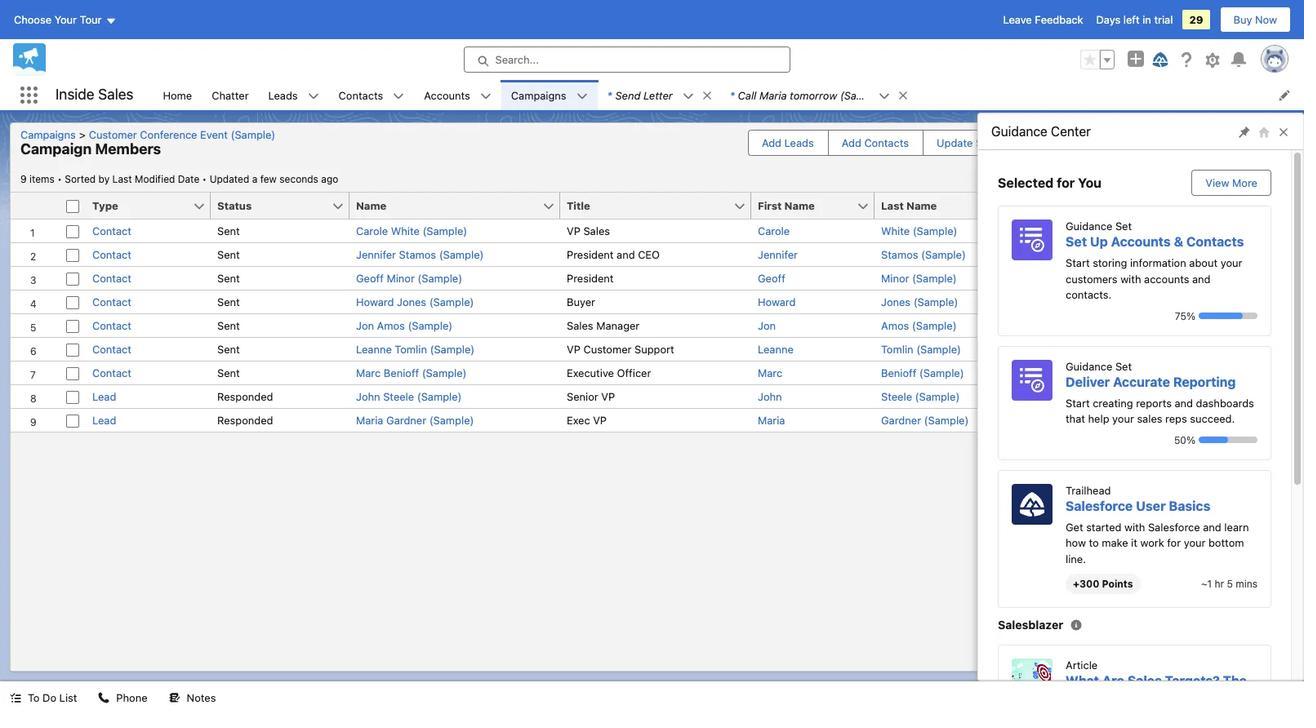 Task type: describe. For each thing, give the bounding box(es) containing it.
2 benioff from the left
[[881, 367, 916, 380]]

contacts link
[[329, 80, 393, 110]]

acme (sample) for jones (sample)
[[1052, 296, 1127, 309]]

title element
[[560, 193, 761, 220]]

to do list button
[[0, 682, 87, 715]]

global media (sample) for minor (sample)
[[1052, 272, 1164, 285]]

maria gardner (sample) link
[[356, 414, 474, 427]]

center
[[1051, 124, 1091, 139]]

home link
[[153, 80, 202, 110]]

(sample) up the tomlin (sample)
[[912, 319, 957, 332]]

and inside guidance set deliver accurate reporting start creating reports and dashboards that help your sales reps succeed.
[[1175, 396, 1193, 410]]

contact for jennifer stamos (sample)
[[92, 248, 132, 261]]

do
[[43, 692, 56, 705]]

leads inside list item
[[268, 89, 298, 102]]

progress bar progress bar for deliver accurate reporting
[[1199, 437, 1258, 443]]

2 steele from the left
[[881, 390, 912, 403]]

(sample) down the john steele (sample)
[[429, 414, 474, 427]]

(sample) up the salesforce.com (sample)
[[1082, 343, 1127, 356]]

3c
[[1052, 414, 1066, 427]]

howard for howard jones (sample)
[[356, 296, 394, 309]]

(sample) up gardner (sample)
[[915, 390, 960, 403]]

biglife
[[1052, 390, 1086, 403]]

few
[[260, 173, 277, 185]]

0 horizontal spatial campaign
[[20, 140, 92, 158]]

maria inside list item
[[759, 89, 787, 102]]

leads list item
[[258, 80, 329, 110]]

global for minor (sample)
[[1052, 272, 1083, 285]]

gardner (sample) link
[[881, 414, 969, 427]]

buy
[[1233, 13, 1252, 26]]

inside
[[56, 86, 94, 103]]

last name element
[[875, 193, 1055, 220]]

geoff for the geoff link in the top right of the page
[[758, 272, 785, 285]]

customers
[[1066, 272, 1118, 285]]

exec
[[567, 414, 590, 427]]

sent for geoff minor (sample)
[[217, 272, 240, 285]]

what
[[1066, 674, 1099, 689]]

1 stamos from the left
[[399, 248, 436, 261]]

leave
[[1003, 13, 1032, 26]]

hitting
[[1171, 689, 1214, 703]]

contact link for jon amos (sample)
[[92, 319, 132, 332]]

0 horizontal spatial members
[[95, 140, 161, 158]]

1 benioff from the left
[[384, 367, 419, 380]]

(sample) down name element
[[439, 248, 484, 261]]

action element
[[1251, 193, 1293, 220]]

ago
[[321, 173, 338, 185]]

get
[[1066, 521, 1083, 534]]

stamos (sample)
[[881, 248, 966, 261]]

to inside article what are sales targets? the secret to quota-hitting sales teams
[[1110, 689, 1123, 703]]

the
[[1223, 674, 1247, 689]]

first name element
[[751, 193, 884, 220]]

leads link
[[258, 80, 308, 110]]

minor (sample) link
[[881, 272, 957, 285]]

article what are sales targets? the secret to quota-hitting sales teams
[[1066, 659, 1252, 715]]

your inside guidance set set up accounts & contacts start storing information about your customers with accounts and contacts.
[[1221, 256, 1242, 269]]

marc for marc benioff (sample)
[[356, 367, 381, 380]]

(sample) down steele (sample)
[[924, 414, 969, 427]]

set for set
[[1115, 220, 1132, 233]]

buyer
[[567, 296, 595, 309]]

manage campaign members button
[[1089, 131, 1257, 155]]

3c systems
[[1052, 414, 1111, 427]]

(sample) down name button
[[423, 225, 467, 238]]

progress bar image for deliver accurate reporting
[[1199, 437, 1228, 443]]

sent for howard jones (sample)
[[217, 296, 240, 309]]

acme for jones (sample)
[[1052, 296, 1080, 309]]

type
[[92, 199, 118, 212]]

50%
[[1174, 434, 1195, 446]]

to
[[28, 692, 40, 705]]

president for president and ceo
[[567, 248, 614, 261]]

list view controls image
[[1189, 159, 1225, 185]]

1 name from the left
[[356, 199, 386, 212]]

set for deliver
[[1115, 360, 1132, 373]]

lead for maria gardner (sample)
[[92, 414, 116, 427]]

your inside guidance set deliver accurate reporting start creating reports and dashboards that help your sales reps succeed.
[[1112, 412, 1134, 425]]

action image
[[1251, 193, 1293, 219]]

members inside button
[[1197, 136, 1244, 149]]

jon link
[[758, 319, 776, 332]]

manage
[[1102, 136, 1142, 149]]

last inside button
[[881, 199, 904, 212]]

guidance set deliver accurate reporting start creating reports and dashboards that help your sales reps succeed.
[[1066, 360, 1254, 425]]

acme (sample) for stamos (sample)
[[1052, 248, 1127, 261]]

buy now button
[[1220, 7, 1291, 33]]

article
[[1066, 659, 1098, 672]]

update status
[[937, 136, 1007, 149]]

contacts list item
[[329, 80, 414, 110]]

(sample) down the tomlin (sample)
[[919, 367, 964, 380]]

leave feedback link
[[1003, 13, 1083, 26]]

john for john link
[[758, 390, 782, 403]]

2 jones from the left
[[881, 296, 911, 309]]

(sample) down geoff minor (sample) link
[[429, 296, 474, 309]]

9
[[20, 173, 27, 185]]

(sample) down company element
[[1119, 225, 1164, 238]]

inside sales
[[56, 86, 133, 103]]

contact link for geoff minor (sample)
[[92, 272, 132, 285]]

customer conference event (sample)
[[89, 128, 275, 141]]

(sample) down leanne tomlin (sample) link
[[422, 367, 467, 380]]

contact link for leanne tomlin (sample)
[[92, 343, 132, 356]]

how
[[1066, 536, 1086, 550]]

name for first name
[[784, 199, 815, 212]]

last name
[[881, 199, 937, 212]]

guidance set set up accounts & contacts start storing information about your customers with accounts and contacts.
[[1066, 220, 1244, 301]]

(sample) down jennifer stamos (sample) link
[[418, 272, 462, 285]]

(sample) up "benioff (sample)" link
[[916, 343, 961, 356]]

contacts inside contacts link
[[339, 89, 383, 102]]

sales up president and ceo
[[583, 225, 610, 238]]

john for john steele (sample)
[[356, 390, 380, 403]]

(sample) down stamos (sample) link
[[912, 272, 957, 285]]

+300
[[1073, 578, 1099, 590]]

are
[[1102, 674, 1124, 689]]

days left in trial
[[1096, 13, 1173, 26]]

geoff minor (sample) link
[[356, 272, 462, 285]]

text default image left call
[[701, 90, 713, 101]]

deliver
[[1066, 374, 1110, 389]]

trailhead
[[1066, 484, 1111, 497]]

1 list item from the left
[[597, 80, 720, 110]]

sent for carole white (sample)
[[217, 225, 240, 238]]

send
[[615, 89, 641, 102]]

1 vertical spatial campaigns link
[[20, 128, 82, 141]]

choose
[[14, 13, 52, 26]]

sent for jon amos (sample)
[[217, 319, 240, 332]]

2 list item from the left
[[720, 80, 916, 110]]

carole for carole "link"
[[758, 225, 790, 238]]

text default image up add contacts button
[[897, 90, 909, 101]]

user
[[1136, 499, 1166, 513]]

item number element
[[11, 193, 60, 220]]

sales right hitting
[[1217, 689, 1252, 703]]

and inside guidance set set up accounts & contacts start storing information about your customers with accounts and contacts.
[[1192, 272, 1211, 285]]

exec vp
[[567, 414, 607, 427]]

1 white from the left
[[391, 225, 420, 238]]

1 vertical spatial set
[[1066, 234, 1087, 249]]

choose your tour button
[[13, 7, 117, 33]]

accounts
[[1144, 272, 1189, 285]]

contacts inside add contacts button
[[864, 136, 909, 149]]

quota-
[[1126, 689, 1171, 703]]

add contacts button
[[829, 131, 922, 155]]

carole link
[[758, 225, 790, 238]]

text default image for campaigns
[[576, 90, 588, 102]]

what are sales targets? the secret to quota-hitting sales teams button
[[1066, 674, 1258, 715]]

global for white (sample)
[[1052, 225, 1083, 238]]

(sample) down minor (sample) link
[[913, 296, 958, 309]]

tomlin (sample)
[[881, 343, 961, 356]]

leanne for 'leanne' link
[[758, 343, 794, 356]]

sent for marc benioff (sample)
[[217, 367, 240, 380]]

phone
[[116, 692, 147, 705]]

0 horizontal spatial customer
[[89, 128, 137, 141]]

~1
[[1201, 578, 1212, 590]]

(sample) up marc benioff (sample)
[[430, 343, 475, 356]]

0 vertical spatial last
[[112, 173, 132, 185]]

vp right exec
[[593, 414, 607, 427]]

creating
[[1093, 396, 1133, 410]]

sales right are
[[1128, 674, 1162, 689]]

accounts link
[[414, 80, 480, 110]]

accurate
[[1113, 374, 1170, 389]]

text default image right letter
[[682, 90, 694, 102]]

set up accounts & contacts button
[[1066, 234, 1244, 249]]

phone button
[[89, 682, 157, 715]]

1 vertical spatial salesforce
[[1148, 521, 1200, 534]]

status inside 'element'
[[217, 199, 252, 212]]

type button
[[86, 193, 193, 219]]

sales right inside
[[98, 86, 133, 103]]

vp down title
[[567, 225, 580, 238]]

lead for john steele (sample)
[[92, 390, 116, 403]]

add leads button
[[749, 131, 827, 155]]

1 amos from the left
[[377, 319, 405, 332]]

days
[[1096, 13, 1121, 26]]

updated
[[210, 173, 249, 185]]

make
[[1102, 536, 1128, 550]]

list containing home
[[153, 80, 1304, 110]]

howard link
[[758, 296, 796, 309]]

leanne tomlin (sample)
[[356, 343, 475, 356]]

gardner (sample)
[[881, 414, 969, 427]]

item number image
[[11, 193, 60, 219]]

campaign members status
[[20, 173, 210, 185]]

selected for you
[[998, 176, 1102, 190]]

john link
[[758, 390, 782, 403]]

jennifer stamos (sample)
[[356, 248, 484, 261]]

marc for marc link on the right
[[758, 367, 782, 380]]

white (sample) link
[[881, 225, 957, 238]]

* send letter
[[607, 89, 673, 102]]

geoff link
[[758, 272, 785, 285]]

start inside guidance set deliver accurate reporting start creating reports and dashboards that help your sales reps succeed.
[[1066, 396, 1090, 410]]

2 tomlin from the left
[[881, 343, 913, 356]]

campaign inside button
[[1145, 136, 1194, 149]]

2 • from the left
[[202, 173, 207, 185]]

jon amos (sample) link
[[356, 319, 453, 332]]

tomlin (sample) link
[[881, 343, 961, 356]]



Task type: vqa. For each thing, say whether or not it's contained in the screenshot.


Task type: locate. For each thing, give the bounding box(es) containing it.
leanne up marc link on the right
[[758, 343, 794, 356]]

sent for leanne tomlin (sample)
[[217, 343, 240, 356]]

and inside campaign members grid
[[617, 248, 635, 261]]

1 progress bar image from the top
[[1199, 313, 1243, 319]]

1 horizontal spatial campaigns link
[[501, 80, 576, 110]]

2 vertical spatial set
[[1115, 360, 1132, 373]]

text default image inside notes button
[[169, 693, 180, 704]]

customer up executive officer
[[583, 343, 632, 356]]

0 horizontal spatial accounts
[[424, 89, 470, 102]]

acme (sample)
[[1052, 248, 1127, 261], [1052, 296, 1127, 309], [1052, 343, 1127, 356]]

global media (sample) for white (sample)
[[1052, 225, 1164, 238]]

executive
[[567, 367, 614, 380]]

inc.
[[1089, 390, 1107, 403]]

media up storing
[[1086, 225, 1116, 238]]

global media (sample) up storing
[[1052, 225, 1164, 238]]

4 sent from the top
[[217, 296, 240, 309]]

2 vertical spatial your
[[1184, 536, 1206, 550]]

1 horizontal spatial tomlin
[[881, 343, 913, 356]]

0 horizontal spatial campaigns link
[[20, 128, 82, 141]]

text default image
[[701, 90, 713, 101], [897, 90, 909, 101], [393, 90, 404, 102], [682, 90, 694, 102], [10, 693, 21, 704], [98, 693, 110, 704], [169, 693, 180, 704]]

tomlin down amos (sample) link
[[881, 343, 913, 356]]

progress bar image
[[1199, 313, 1243, 319], [1199, 437, 1228, 443]]

jennifer
[[356, 248, 396, 261], [758, 248, 798, 261]]

contact for carole white (sample)
[[92, 225, 132, 238]]

company
[[1052, 199, 1102, 212]]

0 horizontal spatial howard
[[356, 296, 394, 309]]

president for president
[[567, 272, 614, 285]]

white (sample)
[[881, 225, 957, 238]]

reports
[[1136, 396, 1172, 410]]

search...
[[495, 53, 539, 66]]

first
[[758, 199, 782, 212]]

contact for jon amos (sample)
[[92, 319, 132, 332]]

2 start from the top
[[1066, 396, 1090, 410]]

type element
[[86, 193, 220, 220]]

2 leanne from the left
[[758, 343, 794, 356]]

media
[[1086, 225, 1116, 238], [1086, 272, 1116, 285]]

1 horizontal spatial howard
[[758, 296, 796, 309]]

0 vertical spatial to
[[1089, 536, 1099, 550]]

last right by
[[112, 173, 132, 185]]

1 horizontal spatial contacts
[[864, 136, 909, 149]]

systems
[[1069, 414, 1111, 427]]

3 contact link from the top
[[92, 272, 132, 285]]

contact link
[[92, 225, 132, 238], [92, 248, 132, 261], [92, 272, 132, 285], [92, 296, 132, 309], [92, 319, 132, 332], [92, 343, 132, 356], [92, 367, 132, 380]]

senior vp
[[567, 390, 615, 403]]

accounts inside guidance set set up accounts & contacts start storing information about your customers with accounts and contacts.
[[1111, 234, 1171, 249]]

progress bar progress bar right 75%
[[1199, 313, 1258, 319]]

2 carole from the left
[[758, 225, 790, 238]]

2 amos from the left
[[881, 319, 909, 332]]

to right how
[[1089, 536, 1099, 550]]

2 global media (sample) from the top
[[1052, 272, 1164, 285]]

leanne link
[[758, 343, 794, 356]]

progress bar image for set up accounts & contacts
[[1199, 313, 1243, 319]]

steele
[[383, 390, 414, 403], [881, 390, 912, 403]]

responded for maria
[[217, 414, 273, 427]]

jones (sample) link
[[881, 296, 958, 309]]

acme (sample) up customers on the top
[[1052, 248, 1127, 261]]

add for add contacts
[[842, 136, 861, 149]]

leads inside button
[[784, 136, 814, 149]]

4 contact from the top
[[92, 296, 132, 309]]

with inside guidance set set up accounts & contacts start storing information about your customers with accounts and contacts.
[[1120, 272, 1141, 285]]

0 vertical spatial president
[[567, 248, 614, 261]]

text default image for accounts
[[480, 90, 491, 102]]

2 john from the left
[[758, 390, 782, 403]]

0 vertical spatial for
[[1057, 176, 1075, 190]]

2 vertical spatial acme (sample)
[[1052, 343, 1127, 356]]

3 sent from the top
[[217, 272, 240, 285]]

set up accurate
[[1115, 360, 1132, 373]]

add for add leads
[[762, 136, 782, 149]]

1 vertical spatial acme (sample)
[[1052, 296, 1127, 309]]

2 lead link from the top
[[92, 414, 116, 427]]

white up jennifer stamos (sample) link
[[391, 225, 420, 238]]

1 horizontal spatial carole
[[758, 225, 790, 238]]

leanne for leanne tomlin (sample)
[[356, 343, 392, 356]]

geoff for geoff minor (sample)
[[356, 272, 384, 285]]

benioff up steele (sample)
[[881, 367, 916, 380]]

2 progress bar image from the top
[[1199, 437, 1228, 443]]

global up contacts.
[[1052, 272, 1083, 285]]

1 lead link from the top
[[92, 390, 116, 403]]

1 horizontal spatial jennifer
[[758, 248, 798, 261]]

1 * from the left
[[607, 89, 612, 102]]

accounts up information
[[1111, 234, 1171, 249]]

0 vertical spatial lead
[[92, 390, 116, 403]]

1 horizontal spatial last
[[881, 199, 904, 212]]

president
[[567, 248, 614, 261], [567, 272, 614, 285]]

amos down the howard jones (sample)
[[377, 319, 405, 332]]

0 horizontal spatial last
[[112, 173, 132, 185]]

president down the vp sales
[[567, 248, 614, 261]]

(sample) right event
[[231, 128, 275, 141]]

1 vertical spatial progress bar progress bar
[[1199, 437, 1258, 443]]

2 president from the top
[[567, 272, 614, 285]]

name up the white (sample)
[[906, 199, 937, 212]]

acme (sample) down customers on the top
[[1052, 296, 1127, 309]]

0 horizontal spatial geoff
[[356, 272, 384, 285]]

1 vertical spatial for
[[1167, 536, 1181, 550]]

stamos down carole white (sample) link
[[399, 248, 436, 261]]

benioff (sample) link
[[881, 367, 964, 380]]

9 items • sorted by last modified date • updated a few seconds ago
[[20, 173, 338, 185]]

last name button
[[875, 193, 1027, 219]]

guidance inside guidance set deliver accurate reporting start creating reports and dashboards that help your sales reps succeed.
[[1066, 360, 1112, 373]]

2 vertical spatial acme
[[1052, 343, 1080, 356]]

acme for tomlin (sample)
[[1052, 343, 1080, 356]]

1 vertical spatial guidance
[[1066, 220, 1112, 233]]

2 acme (sample) from the top
[[1052, 296, 1127, 309]]

media for minor (sample)
[[1086, 272, 1116, 285]]

2 contact from the top
[[92, 248, 132, 261]]

name right the first on the top right of page
[[784, 199, 815, 212]]

1 president from the top
[[567, 248, 614, 261]]

start up customers on the top
[[1066, 256, 1090, 269]]

to right 'secret'
[[1110, 689, 1123, 703]]

carole white (sample)
[[356, 225, 467, 238]]

contacts.
[[1066, 288, 1112, 301]]

add leads
[[762, 136, 814, 149]]

steele (sample)
[[881, 390, 960, 403]]

first name
[[758, 199, 815, 212]]

1 horizontal spatial amos
[[881, 319, 909, 332]]

campaigns up the items
[[20, 128, 76, 141]]

name up carole white (sample) in the left top of the page
[[356, 199, 386, 212]]

2 minor from the left
[[881, 272, 909, 285]]

•
[[57, 173, 62, 185], [202, 173, 207, 185]]

1 vertical spatial acme
[[1052, 296, 1080, 309]]

0 horizontal spatial add
[[762, 136, 782, 149]]

1 horizontal spatial leads
[[784, 136, 814, 149]]

benioff
[[384, 367, 419, 380], [881, 367, 916, 380]]

media for white (sample)
[[1086, 225, 1116, 238]]

president up buyer
[[567, 272, 614, 285]]

1 vertical spatial with
[[1124, 521, 1145, 534]]

4 text default image from the left
[[878, 90, 890, 102]]

accounts right contacts list item
[[424, 89, 470, 102]]

update
[[937, 136, 973, 149]]

maria down the john steele (sample)
[[356, 414, 383, 427]]

lead link for maria gardner (sample)
[[92, 414, 116, 427]]

progress bar progress bar down succeed.
[[1199, 437, 1258, 443]]

2 geoff from the left
[[758, 272, 785, 285]]

customer inside campaign members grid
[[583, 343, 632, 356]]

contact
[[92, 225, 132, 238], [92, 248, 132, 261], [92, 272, 132, 285], [92, 296, 132, 309], [92, 319, 132, 332], [92, 343, 132, 356], [92, 367, 132, 380]]

guidance for guidance center
[[991, 124, 1048, 139]]

manage campaign members
[[1102, 136, 1244, 149]]

2 stamos from the left
[[881, 248, 918, 261]]

text default image up add contacts button
[[878, 90, 890, 102]]

(sample) up stamos (sample) link
[[913, 225, 957, 238]]

5 sent from the top
[[217, 319, 240, 332]]

(sample) up reports
[[1130, 367, 1174, 380]]

2 progress bar progress bar from the top
[[1199, 437, 1258, 443]]

0 horizontal spatial leads
[[268, 89, 298, 102]]

(sample) up maria gardner (sample) on the left bottom of the page
[[417, 390, 462, 403]]

1 horizontal spatial for
[[1167, 536, 1181, 550]]

sent for jennifer stamos (sample)
[[217, 248, 240, 261]]

0 horizontal spatial jon
[[356, 319, 374, 332]]

maria for maria link
[[758, 414, 785, 427]]

campaign members grid
[[11, 193, 1293, 433]]

title
[[567, 199, 590, 212]]

2 name from the left
[[784, 199, 815, 212]]

1 john from the left
[[356, 390, 380, 403]]

set up set up accounts & contacts button
[[1115, 220, 1132, 233]]

text default image left accounts link
[[393, 90, 404, 102]]

customer conference event (sample) link
[[82, 128, 282, 141]]

0 vertical spatial lead link
[[92, 390, 116, 403]]

lead link for john steele (sample)
[[92, 390, 116, 403]]

0 vertical spatial global media (sample)
[[1052, 225, 1164, 238]]

tomlin
[[395, 343, 427, 356], [881, 343, 913, 356]]

1 contact from the top
[[92, 225, 132, 238]]

sales
[[1137, 412, 1162, 425]]

4 contact link from the top
[[92, 296, 132, 309]]

targets?
[[1165, 674, 1220, 689]]

add down * call maria tomorrow (sample)
[[762, 136, 782, 149]]

name
[[356, 199, 386, 212], [784, 199, 815, 212], [906, 199, 937, 212]]

text default image inside contacts list item
[[393, 90, 404, 102]]

2 add from the left
[[842, 136, 861, 149]]

2 lead from the top
[[92, 414, 116, 427]]

0 vertical spatial guidance
[[991, 124, 1048, 139]]

1 vertical spatial global
[[1052, 272, 1083, 285]]

progress bar progress bar
[[1199, 313, 1258, 319], [1199, 437, 1258, 443]]

steele (sample) link
[[881, 390, 960, 403]]

6 sent from the top
[[217, 343, 240, 356]]

1 vertical spatial global media (sample)
[[1052, 272, 1164, 285]]

2 white from the left
[[881, 225, 910, 238]]

0 vertical spatial acme
[[1052, 248, 1080, 261]]

0 horizontal spatial contacts
[[339, 89, 383, 102]]

1 carole from the left
[[356, 225, 388, 238]]

guidance for guidance set deliver accurate reporting start creating reports and dashboards that help your sales reps succeed.
[[1066, 360, 1112, 373]]

3 text default image from the left
[[576, 90, 588, 102]]

guidance inside guidance set set up accounts & contacts start storing information about your customers with accounts and contacts.
[[1066, 220, 1112, 233]]

campaigns link down search...
[[501, 80, 576, 110]]

~1 hr 5 mins
[[1201, 578, 1258, 590]]

accounts list item
[[414, 80, 501, 110]]

acme for stamos (sample)
[[1052, 248, 1080, 261]]

set left up
[[1066, 234, 1087, 249]]

succeed.
[[1190, 412, 1235, 425]]

2 text default image from the left
[[480, 90, 491, 102]]

ceo
[[638, 248, 660, 261]]

list
[[153, 80, 1304, 110]]

view more
[[1206, 176, 1258, 189]]

start up that
[[1066, 396, 1090, 410]]

contact link for marc benioff (sample)
[[92, 367, 132, 380]]

1 horizontal spatial leanne
[[758, 343, 794, 356]]

1 leanne from the left
[[356, 343, 392, 356]]

stamos up minor (sample) link
[[881, 248, 918, 261]]

1 horizontal spatial jon
[[758, 319, 776, 332]]

jennifer for jennifer link
[[758, 248, 798, 261]]

list item up the add leads
[[720, 80, 916, 110]]

1 horizontal spatial stamos
[[881, 248, 918, 261]]

* for * send letter
[[607, 89, 612, 102]]

1 horizontal spatial campaigns
[[511, 89, 566, 102]]

campaign members|campaign members|list view element
[[10, 122, 1294, 672]]

jones (sample)
[[881, 296, 958, 309]]

7 contact from the top
[[92, 367, 132, 380]]

carole up jennifer link
[[758, 225, 790, 238]]

29
[[1189, 13, 1203, 26]]

campaign right manage at the right top of page
[[1145, 136, 1194, 149]]

0 vertical spatial acme (sample)
[[1052, 248, 1127, 261]]

amos (sample)
[[881, 319, 957, 332]]

1 horizontal spatial minor
[[881, 272, 909, 285]]

contact for leanne tomlin (sample)
[[92, 343, 132, 356]]

2 global from the top
[[1052, 272, 1083, 285]]

maria gardner (sample)
[[356, 414, 474, 427]]

text default image inside to do list button
[[10, 693, 21, 704]]

maria right call
[[759, 89, 787, 102]]

acme (sample) for tomlin (sample)
[[1052, 343, 1127, 356]]

1 vertical spatial status
[[217, 199, 252, 212]]

status element
[[211, 193, 359, 220]]

howard up jon amos (sample)
[[356, 296, 394, 309]]

date
[[178, 173, 199, 185]]

jennifer down carole "link"
[[758, 248, 798, 261]]

gardner down steele (sample)
[[881, 414, 921, 427]]

vp down executive officer
[[601, 390, 615, 403]]

1 geoff from the left
[[356, 272, 384, 285]]

trial
[[1154, 13, 1173, 26]]

contacts up about on the top
[[1186, 234, 1244, 249]]

0 vertical spatial contacts
[[339, 89, 383, 102]]

benioff up john steele (sample) link
[[384, 367, 419, 380]]

0 vertical spatial leads
[[268, 89, 298, 102]]

text default image inside campaigns list item
[[576, 90, 588, 102]]

0 vertical spatial accounts
[[424, 89, 470, 102]]

3 acme from the top
[[1052, 343, 1080, 356]]

text default image left phone
[[98, 693, 110, 704]]

cell inside campaign members grid
[[60, 193, 86, 220]]

contact link for carole white (sample)
[[92, 225, 132, 238]]

7 contact link from the top
[[92, 367, 132, 380]]

0 vertical spatial salesforce
[[1066, 499, 1133, 513]]

1 vertical spatial your
[[1112, 412, 1134, 425]]

2 horizontal spatial name
[[906, 199, 937, 212]]

vp up executive
[[567, 343, 580, 356]]

1 acme from the top
[[1052, 248, 1080, 261]]

0 horizontal spatial white
[[391, 225, 420, 238]]

1 contact link from the top
[[92, 225, 132, 238]]

acme down customers on the top
[[1052, 296, 1080, 309]]

accounts inside accounts link
[[424, 89, 470, 102]]

(sample) inside list item
[[840, 89, 885, 102]]

2 jennifer from the left
[[758, 248, 798, 261]]

1 horizontal spatial gardner
[[881, 414, 921, 427]]

1 horizontal spatial salesforce
[[1148, 521, 1200, 534]]

1 jon from the left
[[356, 319, 374, 332]]

1 vertical spatial to
[[1110, 689, 1123, 703]]

executive officer
[[567, 367, 651, 380]]

5 contact from the top
[[92, 319, 132, 332]]

1 howard from the left
[[356, 296, 394, 309]]

2 gardner from the left
[[881, 414, 921, 427]]

maria for maria gardner (sample)
[[356, 414, 383, 427]]

campaigns inside campaign members|campaign members|list view element
[[20, 128, 76, 141]]

for
[[1057, 176, 1075, 190], [1167, 536, 1181, 550]]

1 marc from the left
[[356, 367, 381, 380]]

1 media from the top
[[1086, 225, 1116, 238]]

1 responded from the top
[[217, 390, 273, 403]]

1 vertical spatial campaigns
[[20, 128, 76, 141]]

0 horizontal spatial gardner
[[386, 414, 426, 427]]

responded for john
[[217, 390, 273, 403]]

text default image for leads
[[308, 90, 319, 102]]

with
[[1120, 272, 1141, 285], [1124, 521, 1145, 534]]

set inside guidance set deliver accurate reporting start creating reports and dashboards that help your sales reps succeed.
[[1115, 360, 1132, 373]]

guidance for guidance set set up accounts & contacts start storing information about your customers with accounts and contacts.
[[1066, 220, 1112, 233]]

geoff
[[356, 272, 384, 285], [758, 272, 785, 285]]

1 global from the top
[[1052, 225, 1083, 238]]

7 sent from the top
[[217, 367, 240, 380]]

0 horizontal spatial *
[[607, 89, 612, 102]]

1 minor from the left
[[387, 272, 415, 285]]

selected
[[998, 176, 1054, 190]]

list item down search... button
[[597, 80, 720, 110]]

contact for marc benioff (sample)
[[92, 367, 132, 380]]

your inside trailhead salesforce user basics get started with salesforce and learn how to make it work for your bottom line.
[[1184, 536, 1206, 550]]

text default image
[[308, 90, 319, 102], [480, 90, 491, 102], [576, 90, 588, 102], [878, 90, 890, 102]]

1 horizontal spatial white
[[881, 225, 910, 238]]

2 horizontal spatial contacts
[[1186, 234, 1244, 249]]

notes
[[187, 692, 216, 705]]

up
[[1090, 234, 1108, 249]]

contact link for jennifer stamos (sample)
[[92, 248, 132, 261]]

(sample) up customers on the top
[[1082, 248, 1127, 261]]

2 marc from the left
[[758, 367, 782, 380]]

6 contact link from the top
[[92, 343, 132, 356]]

steele down "benioff (sample)" link
[[881, 390, 912, 403]]

1 vertical spatial contacts
[[864, 136, 909, 149]]

with up it
[[1124, 521, 1145, 534]]

1 jones from the left
[[397, 296, 426, 309]]

1 start from the top
[[1066, 256, 1090, 269]]

0 vertical spatial campaigns link
[[501, 80, 576, 110]]

jon up 'leanne' link
[[758, 319, 776, 332]]

home
[[163, 89, 192, 102]]

jon for jon amos (sample)
[[356, 319, 374, 332]]

1 add from the left
[[762, 136, 782, 149]]

contacts up last name
[[864, 136, 909, 149]]

campaigns list item
[[501, 80, 597, 110]]

0 horizontal spatial campaigns
[[20, 128, 76, 141]]

* for * call maria tomorrow (sample)
[[730, 89, 735, 102]]

campaigns link up the items
[[20, 128, 82, 141]]

and inside trailhead salesforce user basics get started with salesforce and learn how to make it work for your bottom line.
[[1203, 521, 1221, 534]]

2 contact link from the top
[[92, 248, 132, 261]]

that
[[1066, 412, 1085, 425]]

0 vertical spatial global
[[1052, 225, 1083, 238]]

2 acme from the top
[[1052, 296, 1080, 309]]

amos
[[377, 319, 405, 332], [881, 319, 909, 332]]

text default image left notes
[[169, 693, 180, 704]]

1 progress bar progress bar from the top
[[1199, 313, 1258, 319]]

with inside trailhead salesforce user basics get started with salesforce and learn how to make it work for your bottom line.
[[1124, 521, 1145, 534]]

status button
[[211, 193, 332, 219]]

1 steele from the left
[[383, 390, 414, 403]]

john steele (sample)
[[356, 390, 462, 403]]

global media (sample) down storing
[[1052, 272, 1164, 285]]

to inside trailhead salesforce user basics get started with salesforce and learn how to make it work for your bottom line.
[[1089, 536, 1099, 550]]

1 vertical spatial lead link
[[92, 414, 116, 427]]

3 name from the left
[[906, 199, 937, 212]]

1 horizontal spatial jones
[[881, 296, 911, 309]]

benioff (sample)
[[881, 367, 964, 380]]

contacts right leads list item
[[339, 89, 383, 102]]

1 vertical spatial accounts
[[1111, 234, 1171, 249]]

1 text default image from the left
[[308, 90, 319, 102]]

gardner
[[386, 414, 426, 427], [881, 414, 921, 427]]

6 contact from the top
[[92, 343, 132, 356]]

1 lead from the top
[[92, 390, 116, 403]]

contact for geoff minor (sample)
[[92, 272, 132, 285]]

minor
[[387, 272, 415, 285], [881, 272, 909, 285]]

cell
[[60, 193, 86, 220]]

leads right chatter
[[268, 89, 298, 102]]

1 horizontal spatial customer
[[583, 343, 632, 356]]

(sample) down information
[[1119, 272, 1164, 285]]

global down company
[[1052, 225, 1083, 238]]

2 howard from the left
[[758, 296, 796, 309]]

0 horizontal spatial john
[[356, 390, 380, 403]]

contact link for howard jones (sample)
[[92, 296, 132, 309]]

contact for howard jones (sample)
[[92, 296, 132, 309]]

steele down marc benioff (sample)
[[383, 390, 414, 403]]

2 * from the left
[[730, 89, 735, 102]]

amos down jones (sample)
[[881, 319, 909, 332]]

(sample) down the white (sample)
[[921, 248, 966, 261]]

contacts inside guidance set set up accounts & contacts start storing information about your customers with accounts and contacts.
[[1186, 234, 1244, 249]]

campaigns inside list item
[[511, 89, 566, 102]]

1 horizontal spatial steele
[[881, 390, 912, 403]]

and up reps
[[1175, 396, 1193, 410]]

name for last name
[[906, 199, 937, 212]]

salesforce.com (sample)
[[1052, 367, 1174, 380]]

company element
[[1045, 193, 1261, 220]]

1 horizontal spatial john
[[758, 390, 782, 403]]

your left bottom
[[1184, 536, 1206, 550]]

jennifer up geoff minor (sample)
[[356, 248, 396, 261]]

sales down buyer
[[567, 319, 593, 332]]

lead link
[[92, 390, 116, 403], [92, 414, 116, 427]]

1 vertical spatial responded
[[217, 414, 273, 427]]

bottom
[[1209, 536, 1244, 550]]

and up bottom
[[1203, 521, 1221, 534]]

start inside guidance set set up accounts & contacts start storing information about your customers with accounts and contacts.
[[1066, 256, 1090, 269]]

0 horizontal spatial benioff
[[384, 367, 419, 380]]

geoff up howard link
[[758, 272, 785, 285]]

group
[[1080, 50, 1115, 69]]

name element
[[349, 193, 570, 220]]

salesforce.com
[[1052, 367, 1127, 380]]

1 vertical spatial media
[[1086, 272, 1116, 285]]

(sample) up leanne tomlin (sample) link
[[408, 319, 453, 332]]

carole for carole white (sample)
[[356, 225, 388, 238]]

0 horizontal spatial steele
[[383, 390, 414, 403]]

text default image inside accounts list item
[[480, 90, 491, 102]]

sales manager
[[567, 319, 640, 332]]

acme
[[1052, 248, 1080, 261], [1052, 296, 1080, 309], [1052, 343, 1080, 356]]

1 horizontal spatial •
[[202, 173, 207, 185]]

0 vertical spatial customer
[[89, 128, 137, 141]]

start
[[1066, 256, 1090, 269], [1066, 396, 1090, 410]]

2 sent from the top
[[217, 248, 240, 261]]

0 horizontal spatial marc
[[356, 367, 381, 380]]

and down about on the top
[[1192, 272, 1211, 285]]

3 contact from the top
[[92, 272, 132, 285]]

0 horizontal spatial leanne
[[356, 343, 392, 356]]

a
[[252, 173, 257, 185]]

2 responded from the top
[[217, 414, 273, 427]]

1 acme (sample) from the top
[[1052, 248, 1127, 261]]

0 horizontal spatial jones
[[397, 296, 426, 309]]

0 horizontal spatial carole
[[356, 225, 388, 238]]

0 vertical spatial with
[[1120, 272, 1141, 285]]

1 gardner from the left
[[386, 414, 426, 427]]

0 horizontal spatial tomlin
[[395, 343, 427, 356]]

(sample) down customers on the top
[[1082, 296, 1127, 309]]

• right the items
[[57, 173, 62, 185]]

5 contact link from the top
[[92, 319, 132, 332]]

campaign
[[1145, 136, 1194, 149], [20, 140, 92, 158]]

leads down * call maria tomorrow (sample)
[[784, 136, 814, 149]]

0 horizontal spatial your
[[1112, 412, 1134, 425]]

more
[[1232, 176, 1258, 189]]

reps
[[1165, 412, 1187, 425]]

choose your tour
[[14, 13, 102, 26]]

campaign members
[[20, 140, 161, 158]]

2 vertical spatial contacts
[[1186, 234, 1244, 249]]

2 media from the top
[[1086, 272, 1116, 285]]

maria down john link
[[758, 414, 785, 427]]

0 vertical spatial media
[[1086, 225, 1116, 238]]

secret
[[1066, 689, 1107, 703]]

1 sent from the top
[[217, 225, 240, 238]]

0 vertical spatial start
[[1066, 256, 1090, 269]]

1 horizontal spatial status
[[976, 136, 1007, 149]]

sorted
[[65, 173, 96, 185]]

1 tomlin from the left
[[395, 343, 427, 356]]

letter
[[643, 89, 673, 102]]

media down storing
[[1086, 272, 1116, 285]]

name inside 'button'
[[784, 199, 815, 212]]

acme up customers on the top
[[1052, 248, 1080, 261]]

1 horizontal spatial members
[[1197, 136, 1244, 149]]

0 horizontal spatial for
[[1057, 176, 1075, 190]]

geoff up howard jones (sample) link
[[356, 272, 384, 285]]

1 vertical spatial leads
[[784, 136, 814, 149]]

1 jennifer from the left
[[356, 248, 396, 261]]

* left call
[[730, 89, 735, 102]]

for left 'you'
[[1057, 176, 1075, 190]]

members up campaign members status
[[95, 140, 161, 158]]

0 vertical spatial progress bar image
[[1199, 313, 1243, 319]]

jon for jon link
[[758, 319, 776, 332]]

2 jon from the left
[[758, 319, 776, 332]]

john down marc link on the right
[[758, 390, 782, 403]]

list item
[[597, 80, 720, 110], [720, 80, 916, 110]]

* call maria tomorrow (sample)
[[730, 89, 885, 102]]

1 • from the left
[[57, 173, 62, 185]]

text default image inside phone "button"
[[98, 693, 110, 704]]

for inside trailhead salesforce user basics get started with salesforce and learn how to make it work for your bottom line.
[[1167, 536, 1181, 550]]

1 horizontal spatial geoff
[[758, 272, 785, 285]]

1 global media (sample) from the top
[[1052, 225, 1164, 238]]

howard for howard link
[[758, 296, 796, 309]]

0 vertical spatial progress bar progress bar
[[1199, 313, 1258, 319]]

1 vertical spatial president
[[567, 272, 614, 285]]

jennifer for jennifer stamos (sample)
[[356, 248, 396, 261]]

3 acme (sample) from the top
[[1052, 343, 1127, 356]]

progress bar image down succeed.
[[1199, 437, 1228, 443]]

progress bar progress bar for set up accounts & contacts
[[1199, 313, 1258, 319]]

text default image inside leads list item
[[308, 90, 319, 102]]

0 horizontal spatial jennifer
[[356, 248, 396, 261]]

president and ceo
[[567, 248, 660, 261]]

started
[[1086, 521, 1122, 534]]



